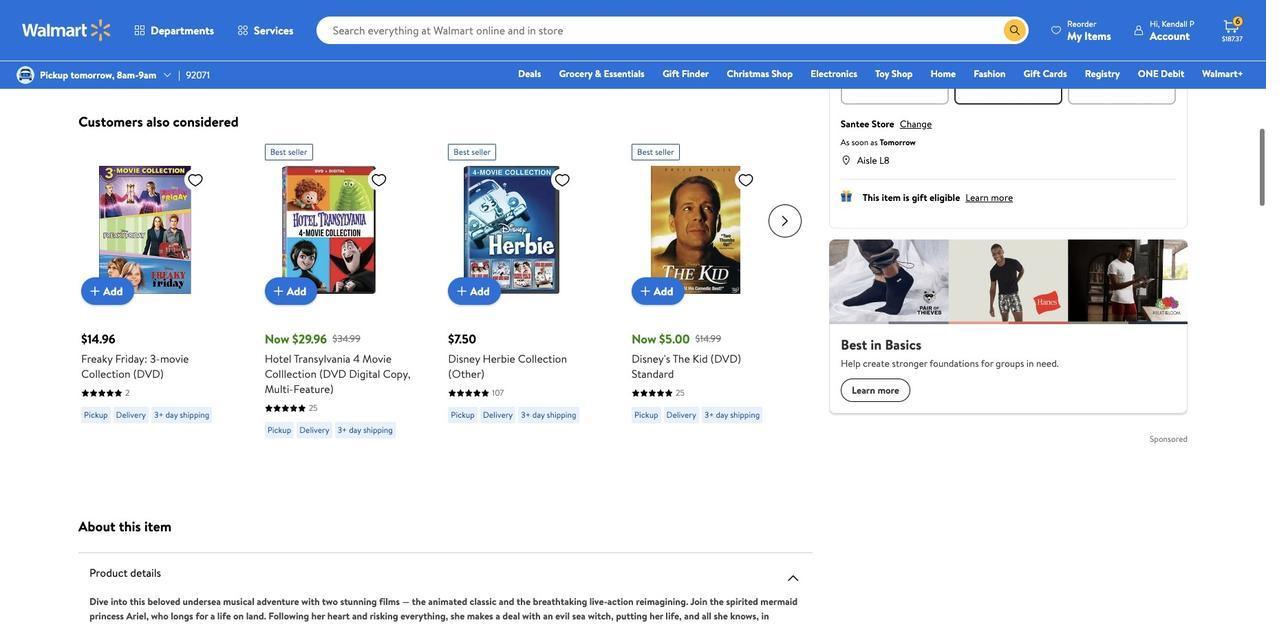 Task type: locate. For each thing, give the bounding box(es) containing it.
25 for $29.96
[[309, 402, 318, 414]]

0 horizontal spatial with
[[302, 595, 320, 609]]

product group
[[448, 0, 602, 49], [81, 138, 235, 444], [265, 138, 418, 444], [448, 138, 602, 444], [632, 138, 785, 444]]

walmart+ link
[[1197, 66, 1250, 81]]

0 horizontal spatial the
[[412, 595, 426, 609]]

0 horizontal spatial she
[[451, 609, 465, 623]]

shop right christmas
[[772, 67, 793, 81]]

more
[[992, 292, 1014, 305]]

soon
[[852, 237, 869, 249]]

add left to
[[898, 13, 918, 28]]

best seller
[[270, 146, 307, 158], [454, 146, 491, 158], [638, 146, 675, 158]]

|
[[179, 68, 181, 82]]

next slide for customers also considered list image
[[769, 205, 802, 238]]

1 best seller from the left
[[270, 146, 307, 158]]

1 horizontal spatial best seller
[[454, 146, 491, 158]]

add button
[[81, 277, 134, 305], [265, 277, 318, 305], [448, 277, 501, 305], [632, 277, 685, 305]]

2 add to cart image from the left
[[270, 283, 287, 300]]

add to cart image up $7.50
[[454, 283, 471, 300]]

electronics
[[811, 67, 858, 81]]

(dvd) for freaky
[[133, 366, 164, 381]]

2 horizontal spatial best seller
[[638, 146, 675, 158]]

delivery down 107
[[483, 409, 513, 421]]

makes
[[467, 609, 494, 623]]

following
[[269, 609, 309, 623]]

1 horizontal spatial shop
[[892, 67, 913, 81]]

3 add to cart image from the left
[[454, 283, 471, 300]]

shipping
[[877, 159, 913, 173]]

delivery down feature)
[[300, 424, 330, 436]]

today
[[1112, 172, 1133, 183]]

this right about
[[119, 517, 141, 536]]

breathtaking
[[533, 595, 588, 609]]

(dvd) for $5.00
[[711, 351, 742, 366]]

and up deal
[[499, 595, 515, 609]]

1 horizontal spatial and
[[499, 595, 515, 609]]

1 vertical spatial this
[[119, 517, 141, 536]]

3 best seller from the left
[[638, 146, 675, 158]]

beloved
[[148, 595, 181, 609]]

registry link
[[1079, 66, 1127, 81]]

considered
[[173, 112, 239, 131]]

add
[[898, 13, 918, 28], [103, 284, 123, 299], [287, 284, 307, 299], [471, 284, 490, 299], [654, 284, 674, 299]]

putting
[[616, 609, 648, 623]]

collection inside $14.96 freaky friday: 3-movie collection (dvd)
[[81, 366, 131, 381]]

collection right herbie
[[518, 351, 568, 366]]

0 horizontal spatial her
[[312, 609, 325, 623]]

0 horizontal spatial a
[[211, 609, 215, 623]]

gift finder
[[663, 67, 709, 81]]

add for $5.00
[[654, 284, 674, 299]]

the
[[412, 595, 426, 609], [517, 595, 531, 609], [710, 595, 724, 609]]

$14.96 freaky friday: 3-movie collection (dvd)
[[81, 331, 189, 381]]

add to favorites list, disney's the kid (dvd) standard image
[[738, 171, 755, 189]]

now for now $29.96
[[265, 331, 290, 348]]

25 down feature)
[[309, 402, 318, 414]]

she down animated
[[451, 609, 465, 623]]

today button
[[1069, 127, 1177, 205]]

delivery down the 18
[[483, 29, 513, 41]]

seller
[[288, 146, 307, 158], [472, 146, 491, 158], [656, 146, 675, 158]]

disney's the kid (dvd) standard image
[[632, 166, 760, 294]]

0 vertical spatial with
[[302, 595, 320, 609]]

1 the from the left
[[412, 595, 426, 609]]

a right for
[[211, 609, 215, 623]]

0 horizontal spatial add to cart image
[[87, 283, 103, 300]]

item up details
[[144, 517, 172, 536]]

tomorrow inside santee store change as soon as tomorrow
[[880, 237, 916, 249]]

this item is gift eligible learn more
[[863, 292, 1014, 305]]

0 horizontal spatial 25
[[309, 402, 318, 414]]

3 add button from the left
[[448, 277, 501, 305]]

$34.99
[[333, 332, 361, 345]]

gift left finder
[[663, 67, 680, 81]]

two
[[322, 595, 338, 609]]

shipping
[[110, 14, 139, 26], [363, 14, 393, 26], [731, 14, 760, 26], [547, 29, 577, 41], [180, 409, 209, 421], [547, 409, 577, 421], [731, 409, 760, 421], [363, 424, 393, 436]]

1 horizontal spatial the
[[517, 595, 531, 609]]

25 for $5.00
[[676, 387, 685, 399]]

her down reimagining. at right
[[650, 609, 664, 623]]

gift cards
[[1024, 67, 1068, 81]]

she right all at bottom right
[[714, 609, 728, 623]]

1 horizontal spatial a
[[496, 609, 501, 623]]

with
[[302, 595, 320, 609], [523, 609, 541, 623]]

this
[[863, 292, 880, 305]]

item left is
[[882, 292, 901, 305]]

on
[[233, 609, 244, 623]]

1 shop from the left
[[772, 67, 793, 81]]

her down two
[[312, 609, 325, 623]]

add button up $7.50
[[448, 277, 501, 305]]

longs
[[171, 609, 193, 623]]

1 horizontal spatial tomorrow
[[991, 172, 1027, 183]]

to
[[920, 13, 930, 28]]

0 horizontal spatial shop
[[772, 67, 793, 81]]

reimagining.
[[636, 595, 689, 609]]

one
[[1139, 67, 1159, 81]]

1 horizontal spatial item
[[882, 292, 901, 305]]

this inside dive into this beloved undersea musical adventure with two stunning films — the animated classic and the breathtaking live-action reimagining. join the spirited mermaid princess ariel, who longs for a life on land. following her heart and risking everything, she makes a deal with an evil sea witch, putting her life, and all she knows, in jeopardy.
[[130, 595, 145, 609]]

disney's
[[632, 351, 671, 366]]

best seller for now $5.00
[[638, 146, 675, 158]]

1 horizontal spatial seller
[[472, 146, 491, 158]]

0 horizontal spatial now
[[265, 331, 290, 348]]

1 horizontal spatial (dvd)
[[711, 351, 742, 366]]

product details image
[[785, 570, 802, 587]]

add button up "$14.96" at the bottom left of the page
[[81, 277, 134, 305]]

1 horizontal spatial her
[[650, 609, 664, 623]]

and down stunning at the bottom of page
[[352, 609, 368, 623]]

tomorrow inside tomorrow button
[[991, 172, 1027, 183]]

add up $5.00
[[654, 284, 674, 299]]

add button up $5.00
[[632, 277, 685, 305]]

1 horizontal spatial collection
[[518, 351, 568, 366]]

add to favorites list, hotel transylvania 4 movie colllection (dvd   digital copy, multi-feature) image
[[371, 171, 387, 189]]

hi,
[[1151, 18, 1161, 29]]

home link
[[925, 66, 963, 81]]

2 horizontal spatial best
[[638, 146, 654, 158]]

1 horizontal spatial add to cart image
[[270, 283, 287, 300]]

reorder my items
[[1068, 18, 1112, 43]]

1 horizontal spatial she
[[714, 609, 728, 623]]

now up hotel
[[265, 331, 290, 348]]

add button for disney
[[448, 277, 501, 305]]

0 horizontal spatial tomorrow
[[880, 237, 916, 249]]

1 now from the left
[[265, 331, 290, 348]]

gift for gift finder
[[663, 67, 680, 81]]

customers also considered
[[79, 112, 239, 131]]

this right get
[[921, 104, 941, 121]]

change button
[[900, 218, 933, 232]]

(dvd
[[319, 366, 347, 381]]

add to cart image up "$14.96" at the bottom left of the page
[[87, 283, 103, 300]]

0 horizontal spatial (dvd)
[[133, 366, 164, 381]]

multi-
[[265, 381, 294, 397]]

2 her from the left
[[650, 609, 664, 623]]

add to cart image
[[87, 283, 103, 300], [270, 283, 287, 300], [454, 283, 471, 300]]

this up ariel,
[[130, 595, 145, 609]]

25 down the on the bottom of the page
[[676, 387, 685, 399]]

1 vertical spatial 25
[[309, 402, 318, 414]]

(dvd) inside now $5.00 $14.99 disney's the kid (dvd) standard
[[711, 351, 742, 366]]

0 vertical spatial tomorrow
[[991, 172, 1027, 183]]

product group containing $7.50
[[448, 138, 602, 444]]

heart
[[328, 609, 350, 623]]

2 gift from the left
[[1024, 67, 1041, 81]]

departments button
[[123, 14, 226, 47]]

now inside now $5.00 $14.99 disney's the kid (dvd) standard
[[632, 331, 657, 348]]

18
[[493, 7, 500, 19]]

now up disney's
[[632, 331, 657, 348]]

reorder
[[1068, 18, 1097, 29]]

add up $29.96
[[287, 284, 307, 299]]

0 horizontal spatial item
[[144, 517, 172, 536]]

princess
[[90, 609, 124, 623]]

add for $29.96
[[287, 284, 307, 299]]

2 vertical spatial this
[[130, 595, 145, 609]]

$14.96
[[81, 331, 116, 348]]

1 vertical spatial with
[[523, 609, 541, 623]]

registry
[[1086, 67, 1121, 81]]

departments
[[151, 23, 214, 38]]

delivery up gift finder
[[667, 14, 697, 26]]

now inside now $29.96 $34.99 hotel transylvania 4 movie colllection (dvd   digital copy, multi-feature)
[[265, 331, 290, 348]]

the right —
[[412, 595, 426, 609]]

the up deal
[[517, 595, 531, 609]]

freaky friday: 3-movie collection (dvd) image
[[81, 166, 209, 294]]

for
[[196, 609, 208, 623]]

0 horizontal spatial best seller
[[270, 146, 307, 158]]

product group containing 18
[[448, 0, 602, 49]]

2 a from the left
[[496, 609, 501, 623]]

delivery down standard
[[667, 409, 697, 421]]

copy,
[[383, 366, 411, 381]]

2 now from the left
[[632, 331, 657, 348]]

1 a from the left
[[211, 609, 215, 623]]

2 horizontal spatial the
[[710, 595, 724, 609]]

add for disney
[[471, 284, 490, 299]]

0 vertical spatial 25
[[676, 387, 685, 399]]

1 gift from the left
[[663, 67, 680, 81]]

0 horizontal spatial gift
[[663, 67, 680, 81]]

(dvd) inside $14.96 freaky friday: 3-movie collection (dvd)
[[133, 366, 164, 381]]

3+
[[84, 14, 93, 26], [338, 14, 347, 26], [705, 14, 714, 26], [521, 29, 531, 41], [154, 409, 164, 421], [521, 409, 531, 421], [705, 409, 714, 421], [338, 424, 347, 436]]

add inside button
[[898, 13, 918, 28]]

with left an
[[523, 609, 541, 623]]

2 shop from the left
[[892, 67, 913, 81]]

how
[[841, 104, 866, 121]]

the up all at bottom right
[[710, 595, 724, 609]]

$7.50 disney herbie collection (other)
[[448, 331, 568, 381]]

a left deal
[[496, 609, 501, 623]]

1 add to cart image from the left
[[87, 283, 103, 300]]

3 the from the left
[[710, 595, 724, 609]]

1 horizontal spatial 25
[[676, 387, 685, 399]]

1 seller from the left
[[288, 146, 307, 158]]

hotel
[[265, 351, 292, 366]]

3 seller from the left
[[656, 146, 675, 158]]

0 horizontal spatial collection
[[81, 366, 131, 381]]

22
[[913, 172, 922, 183]]

spirited
[[727, 595, 759, 609]]

4 add button from the left
[[632, 277, 685, 305]]

dive into this beloved undersea musical adventure with two stunning films — the animated classic and the breathtaking live-action reimagining. join the spirited mermaid princess ariel, who longs for a life on land. following her heart and risking everything, she makes a deal with an evil sea witch, putting her life, and all she knows, in jeopardy.
[[90, 595, 798, 627]]

add button up $29.96
[[265, 277, 318, 305]]

p
[[1190, 18, 1195, 29]]

classic
[[470, 595, 497, 609]]

collection
[[518, 351, 568, 366], [81, 366, 131, 381]]

 image
[[17, 66, 34, 84]]

1 horizontal spatial best
[[454, 146, 470, 158]]

hotel transylvania 4 movie colllection (dvd   digital copy, multi-feature) image
[[265, 166, 393, 294]]

gift cards link
[[1018, 66, 1074, 81]]

| 92071
[[179, 68, 210, 82]]

0 horizontal spatial best
[[270, 146, 286, 158]]

1 best from the left
[[270, 146, 286, 158]]

collection up 2 on the left of page
[[81, 366, 131, 381]]

1 horizontal spatial gift
[[1024, 67, 1041, 81]]

account
[[1151, 28, 1191, 43]]

services button
[[226, 14, 305, 47]]

0 horizontal spatial seller
[[288, 146, 307, 158]]

best for now $29.96
[[270, 146, 286, 158]]

and left all at bottom right
[[685, 609, 700, 623]]

1 vertical spatial tomorrow
[[880, 237, 916, 249]]

seller for now $29.96
[[288, 146, 307, 158]]

1 horizontal spatial now
[[632, 331, 657, 348]]

2 horizontal spatial seller
[[656, 146, 675, 158]]

gift for gift cards
[[1024, 67, 1041, 81]]

best seller for now $29.96
[[270, 146, 307, 158]]

disney herbie collection (other) image
[[448, 166, 577, 294]]

gift left 'cards'
[[1024, 67, 1041, 81]]

2 add button from the left
[[265, 277, 318, 305]]

learn more button
[[966, 292, 1014, 305]]

deal
[[503, 609, 520, 623]]

Search search field
[[316, 17, 1029, 44]]

dec
[[896, 172, 911, 183]]

8am-
[[117, 68, 139, 82]]

2 best from the left
[[454, 146, 470, 158]]

2 seller from the left
[[472, 146, 491, 158]]

add to cart image up hotel
[[270, 283, 287, 300]]

shop right toy
[[892, 67, 913, 81]]

add up "$14.96" at the bottom left of the page
[[103, 284, 123, 299]]

2 horizontal spatial add to cart image
[[454, 283, 471, 300]]

now
[[265, 331, 290, 348], [632, 331, 657, 348]]

3 best from the left
[[638, 146, 654, 158]]

feature)
[[294, 381, 334, 397]]

jeopardy.
[[90, 624, 128, 627]]

toy shop
[[876, 67, 913, 81]]

&
[[595, 67, 602, 81]]

services
[[254, 23, 294, 38]]

as
[[841, 237, 850, 249]]

gift
[[912, 292, 928, 305]]

with left two
[[302, 595, 320, 609]]

add up $7.50
[[471, 284, 490, 299]]



Task type: vqa. For each thing, say whether or not it's contained in the screenshot.
third the 'seller' from the left
yes



Task type: describe. For each thing, give the bounding box(es) containing it.
1 she from the left
[[451, 609, 465, 623]]

add to cart
[[898, 13, 952, 28]]

1 add button from the left
[[81, 277, 134, 305]]

0 horizontal spatial and
[[352, 609, 368, 623]]

92071
[[186, 68, 210, 82]]

delivery down 2 on the left of page
[[116, 409, 146, 421]]

toy
[[876, 67, 890, 81]]

you'll
[[869, 104, 897, 121]]

grocery
[[559, 67, 593, 81]]

0 vertical spatial item
[[882, 292, 901, 305]]

aisle
[[858, 254, 878, 268]]

digital
[[349, 366, 381, 381]]

home
[[931, 67, 957, 81]]

add to cart image for now
[[270, 283, 287, 300]]

now for now $5.00
[[632, 331, 657, 348]]

ariel,
[[126, 609, 149, 623]]

about
[[79, 517, 116, 536]]

change
[[900, 218, 933, 232]]

$5.00
[[660, 331, 690, 348]]

add button for $5.00
[[632, 277, 685, 305]]

fashion link
[[968, 66, 1013, 81]]

1 horizontal spatial with
[[523, 609, 541, 623]]

2 horizontal spatial and
[[685, 609, 700, 623]]

learn
[[966, 292, 989, 305]]

movie
[[363, 351, 392, 366]]

store
[[872, 218, 895, 232]]

add to cart image
[[638, 283, 654, 300]]

christmas shop
[[727, 67, 793, 81]]

adventure
[[257, 595, 299, 609]]

animated
[[428, 595, 468, 609]]

everything,
[[401, 609, 448, 623]]

product group containing now $29.96
[[265, 138, 418, 444]]

2 she from the left
[[714, 609, 728, 623]]

movie
[[160, 351, 189, 366]]

add to favorites list, disney herbie collection (other) image
[[555, 171, 571, 189]]

witch,
[[588, 609, 614, 623]]

santee
[[841, 218, 870, 232]]

undersea
[[183, 595, 221, 609]]

shop for christmas shop
[[772, 67, 793, 81]]

walmart image
[[22, 19, 112, 41]]

item:
[[944, 104, 972, 121]]

kendall
[[1163, 18, 1188, 29]]

the
[[673, 351, 691, 366]]

deals link
[[512, 66, 548, 81]]

about this item
[[79, 517, 172, 536]]

intent image for shipping image
[[884, 137, 906, 159]]

9am
[[139, 68, 157, 82]]

Walmart Site-Wide search field
[[316, 17, 1029, 44]]

kid
[[693, 351, 708, 366]]

standard
[[632, 366, 674, 381]]

4
[[353, 351, 360, 366]]

electronics link
[[805, 66, 864, 81]]

action
[[608, 595, 634, 609]]

one debit link
[[1133, 66, 1191, 81]]

hi, kendall p account
[[1151, 18, 1195, 43]]

now $5.00 $14.99 disney's the kid (dvd) standard
[[632, 331, 742, 381]]

product details
[[90, 565, 161, 580]]

christmas
[[727, 67, 770, 81]]

seller for now $5.00
[[656, 146, 675, 158]]

christmas shop link
[[721, 66, 800, 81]]

$29.96
[[293, 331, 327, 348]]

shop for toy shop
[[892, 67, 913, 81]]

$7.50
[[448, 331, 477, 348]]

gift finder link
[[657, 66, 716, 81]]

how you'll get this item:
[[841, 104, 972, 121]]

product
[[90, 565, 128, 580]]

items
[[1085, 28, 1112, 43]]

1 vertical spatial item
[[144, 517, 172, 536]]

add to cart button
[[841, 6, 1009, 34]]

(other)
[[448, 366, 485, 381]]

2 best seller from the left
[[454, 146, 491, 158]]

add button for $29.96
[[265, 277, 318, 305]]

deals
[[518, 67, 542, 81]]

customers
[[79, 112, 143, 131]]

delivery right services
[[300, 14, 330, 26]]

pickup tomorrow, 8am-9am
[[40, 68, 157, 82]]

gifting made easy image
[[841, 292, 852, 303]]

fashion
[[974, 67, 1006, 81]]

now $29.96 $34.99 hotel transylvania 4 movie colllection (dvd   digital copy, multi-feature)
[[265, 331, 411, 397]]

knows,
[[731, 609, 760, 623]]

add to favorites list, freaky friday: 3-movie collection (dvd) image
[[187, 171, 204, 189]]

in
[[762, 609, 770, 623]]

musical
[[223, 595, 255, 609]]

add to cart image for $7.50
[[454, 283, 471, 300]]

up to sixty percent off deals. shop now. image
[[841, 60, 1177, 91]]

as
[[871, 237, 878, 249]]

walmart+
[[1203, 67, 1244, 81]]

join
[[691, 595, 708, 609]]

search icon image
[[1010, 25, 1021, 36]]

$14.99
[[696, 332, 722, 345]]

films
[[379, 595, 400, 609]]

evil
[[556, 609, 570, 623]]

2 the from the left
[[517, 595, 531, 609]]

6
[[1236, 15, 1241, 27]]

0 vertical spatial this
[[921, 104, 941, 121]]

1 her from the left
[[312, 609, 325, 623]]

collection inside $7.50 disney herbie collection (other)
[[518, 351, 568, 366]]

cards
[[1043, 67, 1068, 81]]

life
[[217, 609, 231, 623]]

best for now $5.00
[[638, 146, 654, 158]]

2
[[125, 387, 130, 399]]

an
[[543, 609, 553, 623]]

product group containing now $5.00
[[632, 138, 785, 444]]

107
[[493, 387, 504, 399]]

freaky
[[81, 351, 113, 366]]

disney
[[448, 351, 480, 366]]

product group containing $14.96
[[81, 138, 235, 444]]

shipping arrives dec 22
[[869, 159, 922, 183]]

l8
[[880, 254, 890, 268]]



